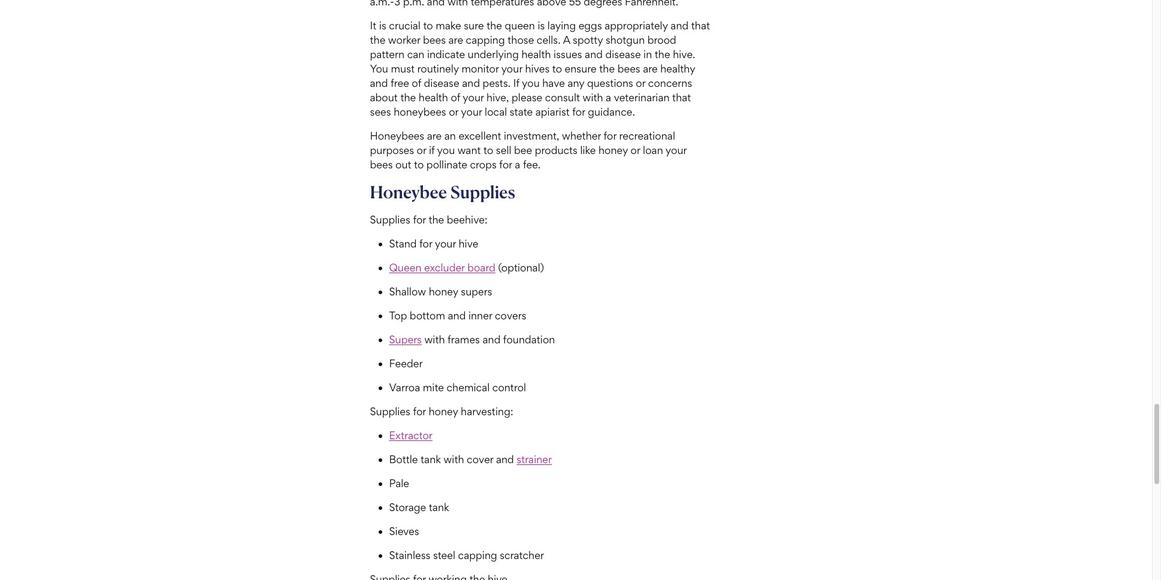 Task type: vqa. For each thing, say whether or not it's contained in the screenshot.
Feeding Kittens 101: What to Feed, How Much, and How Often
no



Task type: locate. For each thing, give the bounding box(es) containing it.
pattern
[[370, 48, 405, 61]]

supplies up the stand
[[370, 214, 411, 226]]

to left make at the top of the page
[[423, 19, 433, 32]]

have
[[543, 77, 565, 90]]

honey down mite
[[429, 405, 458, 418]]

honey right like
[[599, 144, 628, 157]]

want
[[458, 144, 481, 157]]

you right "if"
[[437, 144, 455, 157]]

is up cells.
[[538, 19, 545, 32]]

sieves
[[389, 525, 419, 538]]

stainless
[[389, 549, 431, 562]]

0 horizontal spatial is
[[379, 19, 387, 32]]

1 horizontal spatial bees
[[423, 34, 446, 46]]

fee.
[[523, 158, 541, 171]]

healthy
[[661, 63, 696, 75]]

it is crucial to make sure the queen is laying eggs appropriately and that the worker bees are capping those cells. a spotty shotgun brood pattern can indicate underlying health issues and disease in the hive. you must routinely monitor your hives to ensure the bees are healthy and free of disease and pests. if you have any questions or concerns about the health of your hive, please consult with a veterinarian that sees honeybees or your local state apiarist for guidance.
[[370, 19, 710, 118]]

bees down purposes
[[370, 158, 393, 171]]

tank right bottle
[[421, 453, 441, 466]]

for down consult
[[573, 106, 586, 118]]

the down the brood
[[655, 48, 671, 61]]

bottle tank with cover and strainer
[[389, 453, 552, 466]]

that
[[692, 19, 710, 32], [673, 91, 691, 104]]

your
[[502, 63, 523, 75], [463, 91, 484, 104], [461, 106, 482, 118], [666, 144, 687, 157], [435, 238, 456, 250]]

supers
[[389, 334, 422, 346]]

must
[[391, 63, 415, 75]]

0 horizontal spatial disease
[[424, 77, 460, 90]]

of
[[412, 77, 421, 90], [451, 91, 461, 104]]

1 vertical spatial that
[[673, 91, 691, 104]]

disease down "routinely"
[[424, 77, 460, 90]]

0 horizontal spatial are
[[427, 130, 442, 142]]

bees
[[423, 34, 446, 46], [618, 63, 641, 75], [370, 158, 393, 171]]

disease down shotgun
[[606, 48, 641, 61]]

concerns
[[648, 77, 693, 90]]

beehive:
[[447, 214, 488, 226]]

stainless steel capping scratcher
[[389, 549, 544, 562]]

0 vertical spatial tank
[[421, 453, 441, 466]]

sure
[[464, 19, 484, 32]]

mite
[[423, 382, 444, 394]]

for inside it is crucial to make sure the queen is laying eggs appropriately and that the worker bees are capping those cells. a spotty shotgun brood pattern can indicate underlying health issues and disease in the hive. you must routinely monitor your hives to ensure the bees are healthy and free of disease and pests. if you have any questions or concerns about the health of your hive, please consult with a veterinarian that sees honeybees or your local state apiarist for guidance.
[[573, 106, 586, 118]]

1 horizontal spatial of
[[451, 91, 461, 104]]

1 vertical spatial supplies
[[370, 214, 411, 226]]

1 horizontal spatial you
[[522, 77, 540, 90]]

are down in
[[643, 63, 658, 75]]

recreational
[[620, 130, 676, 142]]

queen excluder board link
[[389, 262, 496, 274]]

of right free
[[412, 77, 421, 90]]

queen
[[389, 262, 422, 274]]

1 horizontal spatial are
[[449, 34, 463, 46]]

with down bottom
[[425, 334, 445, 346]]

1 vertical spatial bees
[[618, 63, 641, 75]]

a down 'questions'
[[606, 91, 612, 104]]

that up hive.
[[692, 19, 710, 32]]

board
[[468, 262, 496, 274]]

1 vertical spatial are
[[643, 63, 658, 75]]

you inside it is crucial to make sure the queen is laying eggs appropriately and that the worker bees are capping those cells. a spotty shotgun brood pattern can indicate underlying health issues and disease in the hive. you must routinely monitor your hives to ensure the bees are healthy and free of disease and pests. if you have any questions or concerns about the health of your hive, please consult with a veterinarian that sees honeybees or your local state apiarist for guidance.
[[522, 77, 540, 90]]

1 horizontal spatial disease
[[606, 48, 641, 61]]

the
[[487, 19, 502, 32], [370, 34, 386, 46], [655, 48, 671, 61], [600, 63, 615, 75], [401, 91, 416, 104], [429, 214, 444, 226]]

0 horizontal spatial bees
[[370, 158, 393, 171]]

1 vertical spatial tank
[[429, 501, 449, 514]]

strainer
[[517, 453, 552, 466]]

of down "routinely"
[[451, 91, 461, 104]]

for down the sell
[[500, 158, 512, 171]]

capping right the steel
[[458, 549, 497, 562]]

to
[[423, 19, 433, 32], [553, 63, 562, 75], [484, 144, 494, 157], [414, 158, 424, 171]]

and down spotty
[[585, 48, 603, 61]]

0 horizontal spatial a
[[515, 158, 521, 171]]

2 vertical spatial bees
[[370, 158, 393, 171]]

about
[[370, 91, 398, 104]]

make
[[436, 19, 461, 32]]

guidance.
[[588, 106, 635, 118]]

2 vertical spatial are
[[427, 130, 442, 142]]

your left hive,
[[463, 91, 484, 104]]

are inside honeybees are an excellent investment, whether for recreational purposes or if you want to sell bee products like honey or loan your bees out to pollinate crops for a fee.
[[427, 130, 442, 142]]

supplies
[[451, 182, 515, 203], [370, 214, 411, 226], [370, 405, 411, 418]]

bees inside honeybees are an excellent investment, whether for recreational purposes or if you want to sell bee products like honey or loan your bees out to pollinate crops for a fee.
[[370, 158, 393, 171]]

storage tank
[[389, 501, 449, 514]]

is right 'it' on the top left
[[379, 19, 387, 32]]

2 horizontal spatial are
[[643, 63, 658, 75]]

0 vertical spatial bees
[[423, 34, 446, 46]]

products
[[535, 144, 578, 157]]

0 horizontal spatial you
[[437, 144, 455, 157]]

or
[[636, 77, 646, 90], [449, 106, 459, 118], [417, 144, 427, 157], [631, 144, 641, 157]]

supplies for honey harvesting:
[[370, 405, 513, 418]]

for
[[573, 106, 586, 118], [604, 130, 617, 142], [500, 158, 512, 171], [413, 214, 426, 226], [420, 238, 433, 250], [413, 405, 426, 418]]

1 horizontal spatial is
[[538, 19, 545, 32]]

0 vertical spatial of
[[412, 77, 421, 90]]

tank
[[421, 453, 441, 466], [429, 501, 449, 514]]

capping up underlying
[[466, 34, 505, 46]]

with left cover
[[444, 453, 464, 466]]

or left "if"
[[417, 144, 427, 157]]

0 vertical spatial honey
[[599, 144, 628, 157]]

are up "if"
[[427, 130, 442, 142]]

supplies down crops at the top left of page
[[451, 182, 515, 203]]

whether
[[562, 130, 601, 142]]

disease
[[606, 48, 641, 61], [424, 77, 460, 90]]

stand for your hive
[[389, 238, 479, 250]]

laying
[[548, 19, 576, 32]]

health up honeybees
[[419, 91, 448, 104]]

purposes
[[370, 144, 414, 157]]

to up crops at the top left of page
[[484, 144, 494, 157]]

0 vertical spatial a
[[606, 91, 612, 104]]

supplies for supplies for honey harvesting:
[[370, 405, 411, 418]]

honey down excluder
[[429, 286, 458, 298]]

bottom
[[410, 310, 445, 322]]

bees up "indicate"
[[423, 34, 446, 46]]

0 vertical spatial health
[[522, 48, 551, 61]]

0 vertical spatial you
[[522, 77, 540, 90]]

1 vertical spatial with
[[425, 334, 445, 346]]

those
[[508, 34, 534, 46]]

excluder
[[424, 262, 465, 274]]

1 vertical spatial honey
[[429, 286, 458, 298]]

capping inside it is crucial to make sure the queen is laying eggs appropriately and that the worker bees are capping those cells. a spotty shotgun brood pattern can indicate underlying health issues and disease in the hive. you must routinely monitor your hives to ensure the bees are healthy and free of disease and pests. if you have any questions or concerns about the health of your hive, please consult with a veterinarian that sees honeybees or your local state apiarist for guidance.
[[466, 34, 505, 46]]

out
[[396, 158, 412, 171]]

or left loan on the right
[[631, 144, 641, 157]]

free
[[391, 77, 409, 90]]

with inside it is crucial to make sure the queen is laying eggs appropriately and that the worker bees are capping those cells. a spotty shotgun brood pattern can indicate underlying health issues and disease in the hive. you must routinely monitor your hives to ensure the bees are healthy and free of disease and pests. if you have any questions or concerns about the health of your hive, please consult with a veterinarian that sees honeybees or your local state apiarist for guidance.
[[583, 91, 603, 104]]

and
[[671, 19, 689, 32], [585, 48, 603, 61], [370, 77, 388, 90], [462, 77, 480, 90], [448, 310, 466, 322], [483, 334, 501, 346], [496, 453, 514, 466]]

1 vertical spatial capping
[[458, 549, 497, 562]]

shallow
[[389, 286, 426, 298]]

1 is from the left
[[379, 19, 387, 32]]

the up the stand for your hive
[[429, 214, 444, 226]]

0 vertical spatial capping
[[466, 34, 505, 46]]

and down you
[[370, 77, 388, 90]]

2 is from the left
[[538, 19, 545, 32]]

(optional)
[[498, 262, 544, 274]]

that down the concerns at the top
[[673, 91, 691, 104]]

health
[[522, 48, 551, 61], [419, 91, 448, 104]]

a left fee.
[[515, 158, 521, 171]]

2 vertical spatial with
[[444, 453, 464, 466]]

your left local
[[461, 106, 482, 118]]

with
[[583, 91, 603, 104], [425, 334, 445, 346], [444, 453, 464, 466]]

crucial
[[389, 19, 421, 32]]

your up if
[[502, 63, 523, 75]]

0 horizontal spatial health
[[419, 91, 448, 104]]

1 vertical spatial disease
[[424, 77, 460, 90]]

with down 'any'
[[583, 91, 603, 104]]

1 vertical spatial health
[[419, 91, 448, 104]]

to right the out at the left top
[[414, 158, 424, 171]]

harvesting:
[[461, 405, 513, 418]]

supplies down varroa on the bottom left
[[370, 405, 411, 418]]

honeybee
[[370, 182, 447, 203]]

0 vertical spatial with
[[583, 91, 603, 104]]

the down free
[[401, 91, 416, 104]]

1 vertical spatial a
[[515, 158, 521, 171]]

bees up 'questions'
[[618, 63, 641, 75]]

1 vertical spatial you
[[437, 144, 455, 157]]

honey
[[599, 144, 628, 157], [429, 286, 458, 298], [429, 405, 458, 418]]

2 vertical spatial supplies
[[370, 405, 411, 418]]

tank right 'storage'
[[429, 501, 449, 514]]

are down make at the top of the page
[[449, 34, 463, 46]]

feeder
[[389, 358, 423, 370]]

consult
[[545, 91, 580, 104]]

your right loan on the right
[[666, 144, 687, 157]]

your inside honeybees are an excellent investment, whether for recreational purposes or if you want to sell bee products like honey or loan your bees out to pollinate crops for a fee.
[[666, 144, 687, 157]]

1 horizontal spatial a
[[606, 91, 612, 104]]

health up hives
[[522, 48, 551, 61]]

supplies for the beehive:
[[370, 214, 488, 226]]

1 horizontal spatial health
[[522, 48, 551, 61]]

are
[[449, 34, 463, 46], [643, 63, 658, 75], [427, 130, 442, 142]]

excellent
[[459, 130, 501, 142]]

please
[[512, 91, 543, 104]]

hives
[[525, 63, 550, 75]]

honeybee supplies
[[370, 182, 515, 203]]

0 horizontal spatial of
[[412, 77, 421, 90]]

you right if
[[522, 77, 540, 90]]



Task type: describe. For each thing, give the bounding box(es) containing it.
top bottom and inner covers
[[389, 310, 527, 322]]

steel
[[433, 549, 456, 562]]

sees
[[370, 106, 391, 118]]

and down inner
[[483, 334, 501, 346]]

and up the brood
[[671, 19, 689, 32]]

for right the stand
[[420, 238, 433, 250]]

underlying
[[468, 48, 519, 61]]

0 vertical spatial supplies
[[451, 182, 515, 203]]

for up the stand for your hive
[[413, 214, 426, 226]]

shallow honey supers
[[389, 286, 493, 298]]

in
[[644, 48, 652, 61]]

appropriately
[[605, 19, 668, 32]]

monitor
[[462, 63, 499, 75]]

an
[[445, 130, 456, 142]]

apiarist
[[536, 106, 570, 118]]

a inside honeybees are an excellent investment, whether for recreational purposes or if you want to sell bee products like honey or loan your bees out to pollinate crops for a fee.
[[515, 158, 521, 171]]

for down the guidance.
[[604, 130, 617, 142]]

indicate
[[427, 48, 465, 61]]

eggs
[[579, 19, 602, 32]]

pollinate
[[427, 158, 468, 171]]

a inside it is crucial to make sure the queen is laying eggs appropriately and that the worker bees are capping those cells. a spotty shotgun brood pattern can indicate underlying health issues and disease in the hive. you must routinely monitor your hives to ensure the bees are healthy and free of disease and pests. if you have any questions or concerns about the health of your hive, please consult with a veterinarian that sees honeybees or your local state apiarist for guidance.
[[606, 91, 612, 104]]

or up an
[[449, 106, 459, 118]]

your left hive
[[435, 238, 456, 250]]

extractor
[[389, 429, 433, 442]]

tank for bottle
[[421, 453, 441, 466]]

supers with frames and foundation
[[389, 334, 555, 346]]

scratcher
[[500, 549, 544, 562]]

if
[[514, 77, 520, 90]]

pale
[[389, 477, 409, 490]]

if
[[429, 144, 435, 157]]

supers link
[[389, 334, 422, 346]]

2 vertical spatial honey
[[429, 405, 458, 418]]

1 vertical spatial of
[[451, 91, 461, 104]]

queen excluder board (optional)
[[389, 262, 544, 274]]

strainer link
[[517, 453, 552, 466]]

bee
[[514, 144, 532, 157]]

honey inside honeybees are an excellent investment, whether for recreational purposes or if you want to sell bee products like honey or loan your bees out to pollinate crops for a fee.
[[599, 144, 628, 157]]

0 vertical spatial that
[[692, 19, 710, 32]]

or up veterinarian
[[636, 77, 646, 90]]

shotgun
[[606, 34, 645, 46]]

honeybees are an excellent investment, whether for recreational purposes or if you want to sell bee products like honey or loan your bees out to pollinate crops for a fee.
[[370, 130, 687, 171]]

extractor link
[[389, 429, 433, 442]]

like
[[581, 144, 596, 157]]

0 vertical spatial are
[[449, 34, 463, 46]]

crops
[[470, 158, 497, 171]]

inner
[[469, 310, 492, 322]]

pests.
[[483, 77, 511, 90]]

2 horizontal spatial bees
[[618, 63, 641, 75]]

sell
[[496, 144, 512, 157]]

a
[[563, 34, 570, 46]]

supplies for supplies for the beehive:
[[370, 214, 411, 226]]

and right cover
[[496, 453, 514, 466]]

bottle
[[389, 453, 418, 466]]

hive,
[[487, 91, 509, 104]]

state
[[510, 106, 533, 118]]

and left inner
[[448, 310, 466, 322]]

0 vertical spatial disease
[[606, 48, 641, 61]]

tank for storage
[[429, 501, 449, 514]]

you inside honeybees are an excellent investment, whether for recreational purposes or if you want to sell bee products like honey or loan your bees out to pollinate crops for a fee.
[[437, 144, 455, 157]]

hive
[[459, 238, 479, 250]]

any
[[568, 77, 585, 90]]

issues
[[554, 48, 582, 61]]

can
[[407, 48, 425, 61]]

control
[[493, 382, 526, 394]]

varroa
[[389, 382, 420, 394]]

stand
[[389, 238, 417, 250]]

the down 'it' on the top left
[[370, 34, 386, 46]]

you
[[370, 63, 388, 75]]

cover
[[467, 453, 494, 466]]

for up extractor link on the bottom left of the page
[[413, 405, 426, 418]]

honeybees
[[370, 130, 425, 142]]

cells.
[[537, 34, 561, 46]]

worker
[[388, 34, 421, 46]]

and down monitor
[[462, 77, 480, 90]]

to up 'have'
[[553, 63, 562, 75]]

ensure
[[565, 63, 597, 75]]

it
[[370, 19, 377, 32]]

brood
[[648, 34, 677, 46]]

frames
[[448, 334, 480, 346]]

covers
[[495, 310, 527, 322]]

hive.
[[673, 48, 696, 61]]

local
[[485, 106, 507, 118]]

the up 'questions'
[[600, 63, 615, 75]]

varroa mite chemical control
[[389, 382, 526, 394]]

questions
[[587, 77, 634, 90]]

queen
[[505, 19, 535, 32]]

spotty
[[573, 34, 603, 46]]

chemical
[[447, 382, 490, 394]]

the right sure
[[487, 19, 502, 32]]

veterinarian
[[614, 91, 670, 104]]

routinely
[[417, 63, 459, 75]]

top
[[389, 310, 407, 322]]



